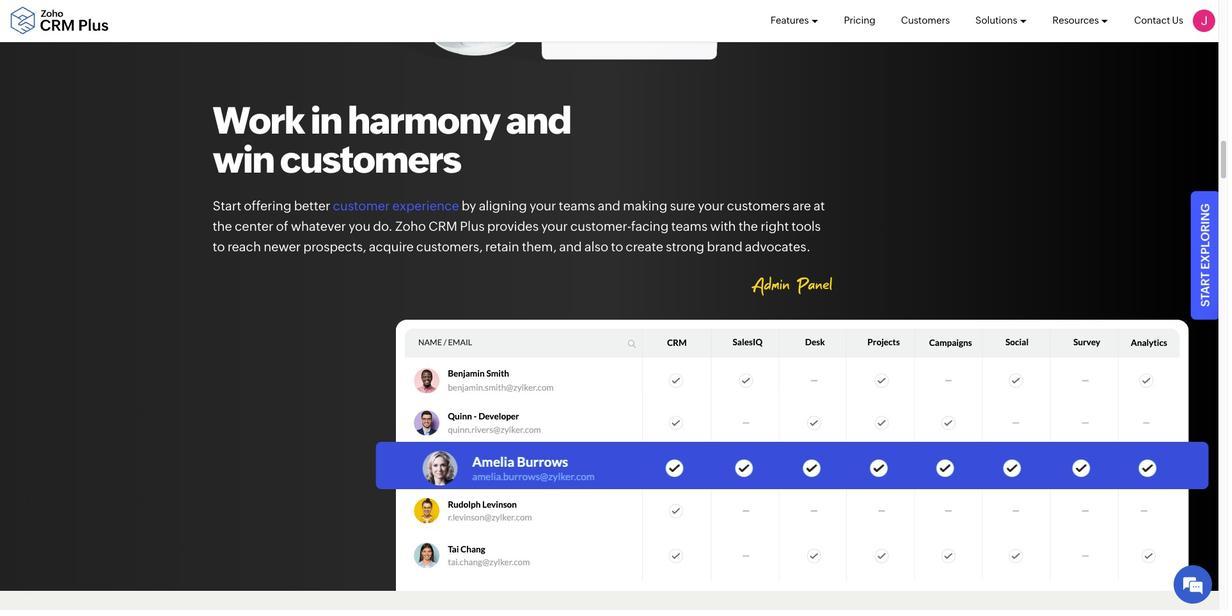 Task type: vqa. For each thing, say whether or not it's contained in the screenshot.
the working
no



Task type: locate. For each thing, give the bounding box(es) containing it.
contact us link
[[1134, 0, 1183, 41]]

0 horizontal spatial to
[[213, 239, 225, 254]]

0 horizontal spatial the
[[213, 219, 232, 233]]

admin panel
[[752, 276, 832, 300]]

customer experience link
[[333, 198, 459, 213]]

0 vertical spatial and
[[506, 99, 571, 142]]

teams up strong
[[671, 219, 708, 233]]

customers up customer
[[280, 138, 461, 181]]

1 to from the left
[[213, 239, 225, 254]]

customers
[[280, 138, 461, 181], [727, 198, 790, 213]]

plus
[[460, 219, 485, 233]]

customers inside "work in harmony and win customers"
[[280, 138, 461, 181]]

sure
[[670, 198, 695, 213]]

experience
[[392, 198, 459, 213]]

are
[[793, 198, 811, 213]]

customers
[[901, 15, 950, 26]]

exploring
[[1198, 204, 1212, 269]]

1 horizontal spatial the
[[739, 219, 758, 233]]

to
[[213, 239, 225, 254], [611, 239, 623, 254]]

1 vertical spatial customers
[[727, 198, 790, 213]]

do.
[[373, 219, 393, 233]]

0 vertical spatial teams
[[559, 198, 595, 213]]

james peterson image
[[1193, 10, 1215, 32]]

to left reach
[[213, 239, 225, 254]]

by
[[462, 198, 476, 213]]

the
[[213, 219, 232, 233], [739, 219, 758, 233]]

teams up customer-
[[559, 198, 595, 213]]

your up provides
[[530, 198, 556, 213]]

start exploring
[[1198, 204, 1212, 307]]

them,
[[522, 239, 557, 254]]

contact
[[1134, 15, 1170, 26]]

1 vertical spatial teams
[[671, 219, 708, 233]]

resources
[[1053, 15, 1099, 26]]

panel
[[797, 276, 832, 300]]

in
[[310, 99, 342, 142]]

harmony
[[348, 99, 500, 142]]

solutions
[[975, 15, 1017, 26]]

2 vertical spatial and
[[559, 239, 582, 254]]

0 horizontal spatial customers
[[280, 138, 461, 181]]

teams
[[559, 198, 595, 213], [671, 219, 708, 233]]

start
[[1198, 272, 1212, 307]]

whatever
[[291, 219, 346, 233]]

making
[[623, 198, 667, 213]]

pricing link
[[844, 0, 875, 41]]

and inside "work in harmony and win customers"
[[506, 99, 571, 142]]

and
[[506, 99, 571, 142], [598, 198, 620, 213], [559, 239, 582, 254]]

provides
[[487, 219, 539, 233]]

features
[[771, 15, 809, 26]]

by aligning your teams and making sure your customers are at the center of whatever you do. zoho crm plus provides your customer-facing teams with the right tools to reach newer prospects, acquire customers, retain them, and also to create strong brand advocates.
[[213, 198, 825, 254]]

your
[[530, 198, 556, 213], [698, 198, 724, 213], [541, 219, 568, 233]]

customers,
[[416, 239, 483, 254]]

customer-
[[570, 219, 631, 233]]

manage all users across crm plus from one workspace image
[[395, 320, 1188, 591]]

start
[[213, 198, 241, 213]]

the down the start
[[213, 219, 232, 233]]

pricing
[[844, 15, 875, 26]]

advocates.
[[745, 239, 811, 254]]

the right "with"
[[739, 219, 758, 233]]

0 vertical spatial customers
[[280, 138, 461, 181]]

0 horizontal spatial teams
[[559, 198, 595, 213]]

features link
[[771, 0, 818, 41]]

1 horizontal spatial to
[[611, 239, 623, 254]]

to right also
[[611, 239, 623, 254]]

customers up right
[[727, 198, 790, 213]]

1 horizontal spatial customers
[[727, 198, 790, 213]]



Task type: describe. For each thing, give the bounding box(es) containing it.
you
[[349, 219, 370, 233]]

better
[[294, 198, 330, 213]]

also
[[584, 239, 608, 254]]

customer
[[333, 198, 390, 213]]

work
[[213, 99, 304, 142]]

your up them,
[[541, 219, 568, 233]]

resources link
[[1053, 0, 1109, 41]]

facing
[[631, 219, 669, 233]]

of
[[276, 219, 288, 233]]

1 vertical spatial and
[[598, 198, 620, 213]]

crm
[[429, 219, 457, 233]]

zoho crmplus logo image
[[10, 7, 109, 35]]

contact us
[[1134, 15, 1183, 26]]

newer
[[264, 239, 301, 254]]

create
[[626, 239, 663, 254]]

right
[[761, 219, 789, 233]]

work in harmony and win customers
[[213, 99, 571, 181]]

solutions link
[[975, 0, 1027, 41]]

us
[[1172, 15, 1183, 26]]

reach
[[228, 239, 261, 254]]

with
[[710, 219, 736, 233]]

your up "with"
[[698, 198, 724, 213]]

brand
[[707, 239, 742, 254]]

offering
[[244, 198, 291, 213]]

start offering better customer experience
[[213, 198, 459, 213]]

1 the from the left
[[213, 219, 232, 233]]

acquire
[[369, 239, 414, 254]]

strong
[[666, 239, 704, 254]]

at
[[814, 198, 825, 213]]

customers link
[[901, 0, 950, 41]]

2 to from the left
[[611, 239, 623, 254]]

prospects,
[[303, 239, 366, 254]]

1 horizontal spatial teams
[[671, 219, 708, 233]]

win
[[213, 138, 274, 181]]

customers inside by aligning your teams and making sure your customers are at the center of whatever you do. zoho crm plus provides your customer-facing teams with the right tools to reach newer prospects, acquire customers, retain them, and also to create strong brand advocates.
[[727, 198, 790, 213]]

center
[[235, 219, 273, 233]]

aligning
[[479, 198, 527, 213]]

zoho
[[395, 219, 426, 233]]

admin
[[752, 276, 790, 300]]

tools
[[792, 219, 821, 233]]

retain
[[485, 239, 519, 254]]

2 the from the left
[[739, 219, 758, 233]]



